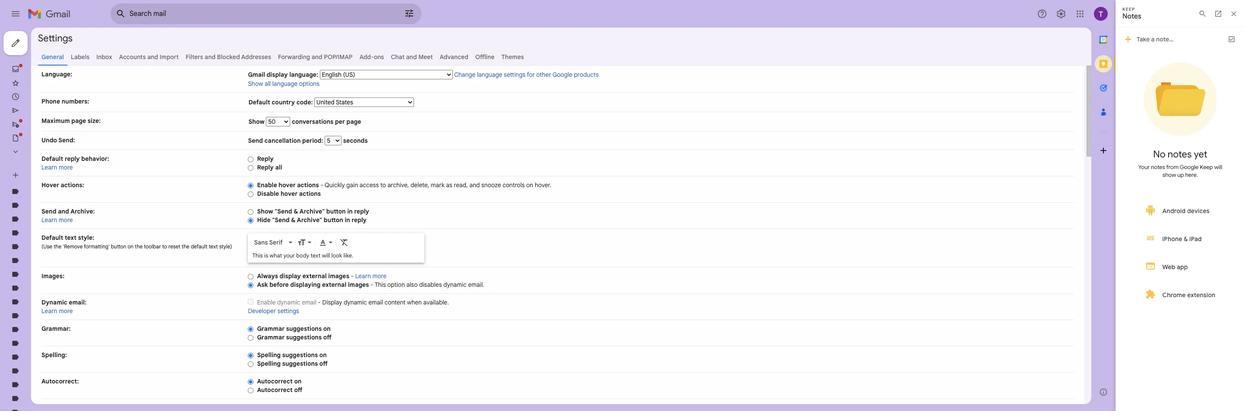Task type: locate. For each thing, give the bounding box(es) containing it.
1 vertical spatial to
[[162, 244, 167, 250]]

1 vertical spatial send
[[41, 208, 56, 215]]

Reply all radio
[[248, 165, 254, 171]]

send:
[[58, 136, 75, 144]]

1 vertical spatial "send
[[272, 216, 290, 224]]

advanced link
[[440, 53, 468, 61]]

images
[[328, 272, 349, 280], [348, 281, 369, 289]]

sans serif
[[254, 239, 283, 247]]

button right formatting'
[[111, 244, 126, 250]]

on
[[526, 181, 533, 189], [128, 244, 134, 250], [323, 325, 331, 333], [319, 351, 327, 359], [294, 378, 302, 386]]

0 vertical spatial &
[[294, 208, 298, 215]]

learn more link up hover actions:
[[41, 164, 73, 171]]

send down the hover at the top left
[[41, 208, 56, 215]]

to right access
[[380, 181, 386, 189]]

support image
[[1037, 9, 1048, 19]]

text left style) on the left of page
[[209, 244, 218, 250]]

1 vertical spatial default
[[41, 155, 63, 163]]

this left is
[[252, 252, 263, 260]]

spelling
[[257, 351, 281, 359], [257, 360, 281, 368]]

general link
[[41, 53, 64, 61]]

images up enable dynamic email - display dynamic email content when available. developer settings at the left bottom of page
[[348, 281, 369, 289]]

email down ask before displaying external images - this option also disables dynamic email.
[[369, 299, 383, 307]]

0 horizontal spatial email
[[302, 299, 316, 307]]

more inside dynamic email: learn more
[[59, 307, 73, 315]]

Spelling suggestions on radio
[[248, 353, 254, 359]]

reply inside default reply behavior: learn more
[[65, 155, 80, 163]]

and left import
[[147, 53, 158, 61]]

2 vertical spatial button
[[111, 244, 126, 250]]

and inside send and archive: learn more
[[58, 208, 69, 215]]

0 vertical spatial show
[[248, 80, 263, 88]]

images:
[[41, 272, 64, 280]]

add-ons
[[360, 53, 384, 61]]

"send
[[275, 208, 292, 215], [272, 216, 290, 224]]

2 vertical spatial default
[[41, 234, 63, 242]]

& for show
[[294, 208, 298, 215]]

the right (use at bottom
[[54, 244, 61, 250]]

behavior:
[[81, 155, 109, 163]]

and left archive:
[[58, 208, 69, 215]]

reply right reply all radio
[[257, 164, 274, 171]]

2 enable from the top
[[257, 299, 276, 307]]

2 grammar from the top
[[257, 334, 285, 342]]

autocorrect off
[[257, 386, 302, 394]]

3 the from the left
[[182, 244, 189, 250]]

2 autocorrect from the top
[[257, 386, 293, 394]]

language down gmail display language:
[[272, 80, 298, 88]]

dynamic right display
[[344, 299, 367, 307]]

text left will
[[311, 252, 321, 260]]

spelling right spelling suggestions on radio
[[257, 351, 281, 359]]

hover
[[279, 181, 296, 189], [281, 190, 298, 198]]

0 vertical spatial button
[[326, 208, 346, 215]]

1 vertical spatial actions
[[299, 190, 321, 198]]

tab list
[[1092, 28, 1116, 380]]

grammar right "grammar suggestions off" "option" on the left bottom
[[257, 334, 285, 342]]

0 horizontal spatial the
[[54, 244, 61, 250]]

0 vertical spatial to
[[380, 181, 386, 189]]

0 horizontal spatial settings
[[278, 307, 299, 315]]

meet
[[418, 53, 433, 61]]

1 vertical spatial text
[[209, 244, 218, 250]]

suggestions up spelling suggestions off
[[282, 351, 318, 359]]

display up show all language options link
[[267, 71, 288, 79]]

hover up disable hover actions
[[279, 181, 296, 189]]

chat and meet
[[391, 53, 433, 61]]

suggestions down grammar suggestions on
[[286, 334, 322, 342]]

2 vertical spatial show
[[257, 208, 273, 215]]

1 horizontal spatial language
[[477, 71, 502, 79]]

sans serif option
[[252, 238, 287, 247]]

style:
[[78, 234, 94, 242]]

& up hide "send & archive" button in reply
[[294, 208, 298, 215]]

learn more link for email:
[[41, 307, 73, 315]]

suggestions for spelling suggestions on
[[282, 351, 318, 359]]

1 horizontal spatial page
[[347, 118, 361, 126]]

0 vertical spatial autocorrect
[[257, 378, 293, 386]]

gain
[[346, 181, 358, 189]]

forwarding and pop/imap
[[278, 53, 353, 61]]

labels link
[[71, 53, 89, 61]]

for
[[527, 71, 535, 79]]

default down undo
[[41, 155, 63, 163]]

0 horizontal spatial all
[[265, 80, 271, 88]]

dynamic left email.
[[443, 281, 467, 289]]

settings left for
[[504, 71, 526, 79]]

show for show all language options
[[248, 80, 263, 88]]

show down gmail
[[248, 80, 263, 88]]

external
[[302, 272, 327, 280], [322, 281, 346, 289]]

1 horizontal spatial all
[[275, 164, 282, 171]]

0 horizontal spatial to
[[162, 244, 167, 250]]

enable up disable
[[257, 181, 277, 189]]

0 horizontal spatial send
[[41, 208, 56, 215]]

autocorrect up autocorrect off
[[257, 378, 293, 386]]

1 horizontal spatial to
[[380, 181, 386, 189]]

filters and blocked addresses link
[[186, 53, 271, 61]]

1 vertical spatial display
[[280, 272, 301, 280]]

to left reset
[[162, 244, 167, 250]]

1 vertical spatial hover
[[281, 190, 298, 198]]

show up hide
[[257, 208, 273, 215]]

0 vertical spatial hover
[[279, 181, 296, 189]]

0 vertical spatial actions
[[297, 181, 319, 189]]

language
[[477, 71, 502, 79], [272, 80, 298, 88]]

filters
[[186, 53, 203, 61]]

button up hide "send & archive" button in reply
[[326, 208, 346, 215]]

0 vertical spatial reply
[[65, 155, 80, 163]]

page left size:
[[71, 117, 86, 125]]

autocorrect on
[[257, 378, 302, 386]]

0 vertical spatial reply
[[257, 155, 274, 163]]

hover for disable
[[281, 190, 298, 198]]

Reply radio
[[248, 156, 254, 163]]

actions for enable
[[297, 181, 319, 189]]

reply
[[65, 155, 80, 163], [354, 208, 369, 215], [352, 216, 367, 224]]

and for blocked
[[205, 53, 215, 61]]

button for hide "send & archive" button in reply
[[324, 216, 343, 224]]

0 vertical spatial enable
[[257, 181, 277, 189]]

chat and meet link
[[391, 53, 433, 61]]

suggestions for grammar suggestions off
[[286, 334, 322, 342]]

more down archive:
[[59, 216, 73, 224]]

in
[[347, 208, 353, 215], [345, 216, 350, 224]]

body
[[296, 252, 309, 260]]

button down show "send & archive" button in reply
[[324, 216, 343, 224]]

1 vertical spatial reply
[[257, 164, 274, 171]]

2 horizontal spatial dynamic
[[443, 281, 467, 289]]

and left pop/imap
[[312, 53, 322, 61]]

1 vertical spatial in
[[345, 216, 350, 224]]

autocorrect down autocorrect on
[[257, 386, 293, 394]]

Show "Send & Archive" button in reply radio
[[248, 209, 254, 215]]

all for show
[[265, 80, 271, 88]]

all down gmail
[[265, 80, 271, 88]]

on down display
[[323, 325, 331, 333]]

2 horizontal spatial text
[[311, 252, 321, 260]]

0 vertical spatial all
[[265, 80, 271, 88]]

reply down send:
[[65, 155, 80, 163]]

& for hide
[[291, 216, 296, 224]]

content
[[385, 299, 406, 307]]

in up remove formatting ‪(⌘\)‬ icon
[[345, 216, 350, 224]]

Autocorrect off radio
[[248, 388, 254, 394]]

- left display
[[318, 299, 321, 307]]

maximum
[[41, 117, 70, 125]]

more down dynamic
[[59, 307, 73, 315]]

disables
[[419, 281, 442, 289]]

reply down access
[[354, 208, 369, 215]]

more up hover actions:
[[59, 164, 73, 171]]

and right the chat
[[406, 53, 417, 61]]

grammar down developer settings 'link' at the bottom
[[257, 325, 285, 333]]

0 horizontal spatial page
[[71, 117, 86, 125]]

default for default reply behavior: learn more
[[41, 155, 63, 163]]

dynamic up developer settings 'link' at the bottom
[[277, 299, 300, 307]]

disable hover actions
[[257, 190, 321, 198]]

1 horizontal spatial send
[[248, 137, 263, 145]]

2 horizontal spatial the
[[182, 244, 189, 250]]

suggestions
[[286, 325, 322, 333], [286, 334, 322, 342], [282, 351, 318, 359], [282, 360, 318, 368]]

grammar for grammar suggestions on
[[257, 325, 285, 333]]

hover right disable
[[281, 190, 298, 198]]

change
[[454, 71, 476, 79]]

0 vertical spatial text
[[65, 234, 76, 242]]

1 vertical spatial enable
[[257, 299, 276, 307]]

external down always display external images - learn more
[[322, 281, 346, 289]]

learn more link down dynamic
[[41, 307, 73, 315]]

1 vertical spatial reply
[[354, 208, 369, 215]]

hide
[[257, 216, 271, 224]]

inbox
[[96, 53, 112, 61]]

access
[[360, 181, 379, 189]]

actions up show "send & archive" button in reply
[[299, 190, 321, 198]]

archive" down show "send & archive" button in reply
[[297, 216, 322, 224]]

display
[[322, 299, 342, 307]]

themes
[[501, 53, 524, 61]]

dynamic
[[41, 299, 67, 307]]

per
[[335, 118, 345, 126]]

reply for reply
[[257, 155, 274, 163]]

off down spelling suggestions on
[[319, 360, 328, 368]]

and for meet
[[406, 53, 417, 61]]

2 reply from the top
[[257, 164, 274, 171]]

1 vertical spatial off
[[319, 360, 328, 368]]

spelling for spelling suggestions off
[[257, 360, 281, 368]]

default for default text style: (use the 'remove formatting' button on the toolbar to reset the default text style)
[[41, 234, 63, 242]]

advanced search options image
[[401, 5, 418, 22]]

and right "filters" on the left top of the page
[[205, 53, 215, 61]]

images down look
[[328, 272, 349, 280]]

learn more link for and
[[41, 216, 73, 224]]

reply up reply all
[[257, 155, 274, 163]]

learn up the hover at the top left
[[41, 164, 57, 171]]

and for archive:
[[58, 208, 69, 215]]

themes link
[[501, 53, 524, 61]]

1 vertical spatial settings
[[278, 307, 299, 315]]

all down cancellation
[[275, 164, 282, 171]]

settings image
[[1056, 9, 1067, 19]]

- up ask before displaying external images - this option also disables dynamic email.
[[351, 272, 354, 280]]

look
[[331, 252, 342, 260]]

grammar:
[[41, 325, 71, 333]]

spelling right spelling suggestions off option
[[257, 360, 281, 368]]

search mail image
[[113, 6, 129, 22]]

0 vertical spatial off
[[323, 334, 332, 342]]

seconds
[[342, 137, 368, 145]]

1 vertical spatial &
[[291, 216, 296, 224]]

to inside the 'default text style: (use the 'remove formatting' button on the toolbar to reset the default text style)'
[[162, 244, 167, 250]]

default inside default reply behavior: learn more
[[41, 155, 63, 163]]

show down default country code:
[[248, 118, 266, 126]]

remove formatting ‪(⌘\)‬ image
[[340, 238, 349, 247]]

0 horizontal spatial dynamic
[[277, 299, 300, 307]]

0 vertical spatial send
[[248, 137, 263, 145]]

-
[[320, 181, 323, 189], [351, 272, 354, 280], [371, 281, 373, 289], [318, 299, 321, 307]]

1 vertical spatial button
[[324, 216, 343, 224]]

send inside send and archive: learn more
[[41, 208, 56, 215]]

- left quickly
[[320, 181, 323, 189]]

more inside send and archive: learn more
[[59, 216, 73, 224]]

1 horizontal spatial email
[[369, 299, 383, 307]]

0 vertical spatial external
[[302, 272, 327, 280]]

1 vertical spatial autocorrect
[[257, 386, 293, 394]]

accounts
[[119, 53, 146, 61]]

2 spelling from the top
[[257, 360, 281, 368]]

1 vertical spatial all
[[275, 164, 282, 171]]

reply all
[[257, 164, 282, 171]]

off
[[323, 334, 332, 342], [319, 360, 328, 368], [294, 386, 302, 394]]

autocorrect for autocorrect off
[[257, 386, 293, 394]]

1 vertical spatial language
[[272, 80, 298, 88]]

1 reply from the top
[[257, 155, 274, 163]]

1 grammar from the top
[[257, 325, 285, 333]]

1 horizontal spatial the
[[135, 244, 143, 250]]

email down the displaying
[[302, 299, 316, 307]]

off down grammar suggestions on
[[323, 334, 332, 342]]

learn more link down archive:
[[41, 216, 73, 224]]

show for show "send & archive" button in reply
[[257, 208, 273, 215]]

the right reset
[[182, 244, 189, 250]]

on left toolbar
[[128, 244, 134, 250]]

1 horizontal spatial this
[[375, 281, 386, 289]]

show all language options
[[248, 80, 320, 88]]

change language settings for other google products
[[454, 71, 599, 79]]

external up the displaying
[[302, 272, 327, 280]]

the left toolbar
[[135, 244, 143, 250]]

0 vertical spatial grammar
[[257, 325, 285, 333]]

language down 'offline' link
[[477, 71, 502, 79]]

send for send cancellation period:
[[248, 137, 263, 145]]

chat
[[391, 53, 405, 61]]

1 spelling from the top
[[257, 351, 281, 359]]

0 vertical spatial this
[[252, 252, 263, 260]]

2 the from the left
[[135, 244, 143, 250]]

0 vertical spatial language
[[477, 71, 502, 79]]

settings
[[38, 32, 73, 44]]

"send down disable hover actions
[[275, 208, 292, 215]]

grammar suggestions on
[[257, 325, 331, 333]]

controls
[[503, 181, 525, 189]]

1 vertical spatial archive"
[[297, 216, 322, 224]]

dynamic email: learn more
[[41, 299, 87, 315]]

1 vertical spatial grammar
[[257, 334, 285, 342]]

email:
[[69, 299, 87, 307]]

reply up formatting options toolbar on the left of the page
[[352, 216, 367, 224]]

suggestions down spelling suggestions on
[[282, 360, 318, 368]]

archive" up hide "send & archive" button in reply
[[300, 208, 325, 215]]

also
[[407, 281, 418, 289]]

learn up (use at bottom
[[41, 216, 57, 224]]

developer
[[248, 307, 276, 315]]

None search field
[[111, 3, 421, 24]]

archive" for show
[[300, 208, 325, 215]]

text up 'remove
[[65, 234, 76, 242]]

0 vertical spatial images
[[328, 272, 349, 280]]

accounts and import link
[[119, 53, 179, 61]]

send for send and archive: learn more
[[41, 208, 56, 215]]

1 autocorrect from the top
[[257, 378, 293, 386]]

0 horizontal spatial this
[[252, 252, 263, 260]]

navigation
[[0, 28, 104, 412]]

1 vertical spatial images
[[348, 281, 369, 289]]

Hide "Send & Archive" button in reply radio
[[248, 218, 254, 224]]

side panel section
[[1092, 28, 1116, 405]]

this left option
[[375, 281, 386, 289]]

off down autocorrect on
[[294, 386, 302, 394]]

period:
[[302, 137, 323, 145]]

formatting options toolbar
[[251, 234, 422, 251]]

"send right hide
[[272, 216, 290, 224]]

reply for show "send & archive" button in reply
[[354, 208, 369, 215]]

0 vertical spatial archive"
[[300, 208, 325, 215]]

2 vertical spatial reply
[[352, 216, 367, 224]]

grammar for grammar suggestions off
[[257, 334, 285, 342]]

1 the from the left
[[54, 244, 61, 250]]

default for default country code:
[[248, 98, 270, 106]]

0 vertical spatial in
[[347, 208, 353, 215]]

learn down dynamic
[[41, 307, 57, 315]]

0 vertical spatial "send
[[275, 208, 292, 215]]

default up (use at bottom
[[41, 234, 63, 242]]

send up reply radio
[[248, 137, 263, 145]]

0 vertical spatial spelling
[[257, 351, 281, 359]]

general
[[41, 53, 64, 61]]

None checkbox
[[248, 299, 254, 305]]

all
[[265, 80, 271, 88], [275, 164, 282, 171]]

advanced
[[440, 53, 468, 61]]

0 vertical spatial display
[[267, 71, 288, 79]]

1 horizontal spatial text
[[209, 244, 218, 250]]

Grammar suggestions off radio
[[248, 335, 254, 341]]

actions
[[297, 181, 319, 189], [299, 190, 321, 198]]

default inside the 'default text style: (use the 'remove formatting' button on the toolbar to reset the default text style)'
[[41, 234, 63, 242]]

suggestions up grammar suggestions off
[[286, 325, 322, 333]]

style)
[[219, 244, 232, 250]]

0 vertical spatial default
[[248, 98, 270, 106]]

addresses
[[241, 53, 271, 61]]

enable inside enable dynamic email - display dynamic email content when available. developer settings
[[257, 299, 276, 307]]

1 enable from the top
[[257, 181, 277, 189]]

Enable hover actions radio
[[248, 183, 254, 189]]

in down 'gain' at the top of the page
[[347, 208, 353, 215]]

quickly
[[325, 181, 345, 189]]

learn more link up ask before displaying external images - this option also disables dynamic email.
[[355, 272, 387, 280]]

page right per
[[347, 118, 361, 126]]

1 vertical spatial spelling
[[257, 360, 281, 368]]

settings up grammar suggestions on
[[278, 307, 299, 315]]

2 vertical spatial text
[[311, 252, 321, 260]]

default left country at top left
[[248, 98, 270, 106]]

reply for reply all
[[257, 164, 274, 171]]

1 horizontal spatial settings
[[504, 71, 526, 79]]

ask before displaying external images - this option also disables dynamic email.
[[257, 281, 484, 289]]

actions up disable hover actions
[[297, 181, 319, 189]]

display up before
[[280, 272, 301, 280]]

& down show "send & archive" button in reply
[[291, 216, 296, 224]]

text
[[65, 234, 76, 242], [209, 244, 218, 250], [311, 252, 321, 260]]

1 vertical spatial show
[[248, 118, 266, 126]]

enable up developer
[[257, 299, 276, 307]]



Task type: vqa. For each thing, say whether or not it's contained in the screenshot.
Me.
no



Task type: describe. For each thing, give the bounding box(es) containing it.
Autocorrect on radio
[[248, 379, 254, 386]]

Grammar suggestions on radio
[[248, 326, 254, 333]]

mark
[[431, 181, 445, 189]]

button for show "send & archive" button in reply
[[326, 208, 346, 215]]

spelling for spelling suggestions on
[[257, 351, 281, 359]]

suggestions for spelling suggestions off
[[282, 360, 318, 368]]

in for hide "send & archive" button in reply
[[345, 216, 350, 224]]

language:
[[289, 71, 318, 79]]

actions:
[[61, 181, 84, 189]]

default country code:
[[248, 98, 314, 106]]

all for reply
[[275, 164, 282, 171]]

other
[[536, 71, 551, 79]]

offline
[[475, 53, 495, 61]]

0 vertical spatial settings
[[504, 71, 526, 79]]

1 vertical spatial this
[[375, 281, 386, 289]]

and for import
[[147, 53, 158, 61]]

enable dynamic email - display dynamic email content when available. developer settings
[[248, 299, 449, 315]]

undo send:
[[41, 136, 75, 144]]

default
[[191, 244, 207, 250]]

autocorrect:
[[41, 378, 79, 386]]

gmail display language:
[[248, 71, 318, 79]]

spelling:
[[41, 351, 67, 359]]

options
[[299, 80, 320, 88]]

1 email from the left
[[302, 299, 316, 307]]

country
[[272, 98, 295, 106]]

Spelling suggestions off radio
[[248, 361, 254, 368]]

read,
[[454, 181, 468, 189]]

archive,
[[388, 181, 409, 189]]

add-ons link
[[360, 53, 384, 61]]

code:
[[296, 98, 313, 106]]

when
[[407, 299, 422, 307]]

always
[[257, 272, 278, 280]]

hover
[[41, 181, 59, 189]]

actions for disable
[[299, 190, 321, 198]]

more up ask before displaying external images - this option also disables dynamic email.
[[373, 272, 387, 280]]

learn inside dynamic email: learn more
[[41, 307, 57, 315]]

hover.
[[535, 181, 551, 189]]

filters and blocked addresses
[[186, 53, 271, 61]]

show all language options link
[[248, 80, 320, 88]]

archive" for hide
[[297, 216, 322, 224]]

ask
[[257, 281, 268, 289]]

your
[[284, 252, 295, 260]]

option
[[387, 281, 405, 289]]

gmail image
[[28, 5, 75, 22]]

enable for enable dynamic email
[[257, 299, 276, 307]]

and for pop/imap
[[312, 53, 322, 61]]

suggestions for grammar suggestions on
[[286, 325, 322, 333]]

like.
[[343, 252, 353, 260]]

learn inside default reply behavior: learn more
[[41, 164, 57, 171]]

disable
[[257, 190, 279, 198]]

on left hover.
[[526, 181, 533, 189]]

'remove
[[63, 244, 83, 250]]

default reply behavior: learn more
[[41, 155, 109, 171]]

maximum page size:
[[41, 117, 101, 125]]

show for show
[[248, 118, 266, 126]]

1 vertical spatial external
[[322, 281, 346, 289]]

learn more link for reply
[[41, 164, 73, 171]]

as
[[446, 181, 452, 189]]

blocked
[[217, 53, 240, 61]]

what
[[270, 252, 282, 260]]

learn inside send and archive: learn more
[[41, 216, 57, 224]]

off for grammar suggestions off
[[323, 334, 332, 342]]

Always display external images radio
[[248, 274, 254, 280]]

is
[[264, 252, 268, 260]]

on up spelling suggestions off
[[319, 351, 327, 359]]

- left option
[[371, 281, 373, 289]]

learn up ask before displaying external images - this option also disables dynamic email.
[[355, 272, 371, 280]]

and right read,
[[470, 181, 480, 189]]

- inside enable dynamic email - display dynamic email content when available. developer settings
[[318, 299, 321, 307]]

developer settings link
[[248, 307, 299, 315]]

serif
[[269, 239, 283, 247]]

numbers:
[[62, 98, 89, 105]]

email.
[[468, 281, 484, 289]]

0 horizontal spatial language
[[272, 80, 298, 88]]

1 horizontal spatial dynamic
[[344, 299, 367, 307]]

2 vertical spatial off
[[294, 386, 302, 394]]

display for always
[[280, 272, 301, 280]]

will
[[322, 252, 330, 260]]

show "send & archive" button in reply
[[257, 208, 369, 215]]

products
[[574, 71, 599, 79]]

pop/imap
[[324, 53, 353, 61]]

hover for enable
[[279, 181, 296, 189]]

"send for show
[[275, 208, 292, 215]]

archive:
[[70, 208, 95, 215]]

spelling suggestions off
[[257, 360, 328, 368]]

Disable hover actions radio
[[248, 191, 254, 198]]

available.
[[423, 299, 449, 307]]

autocorrect for autocorrect on
[[257, 378, 293, 386]]

inbox link
[[96, 53, 112, 61]]

hide "send & archive" button in reply
[[257, 216, 367, 224]]

on inside the 'default text style: (use the 'remove formatting' button on the toolbar to reset the default text style)'
[[128, 244, 134, 250]]

more inside default reply behavior: learn more
[[59, 164, 73, 171]]

grammar suggestions off
[[257, 334, 332, 342]]

google
[[553, 71, 573, 79]]

Ask before displaying external images radio
[[248, 282, 254, 289]]

undo
[[41, 136, 57, 144]]

forwarding
[[278, 53, 310, 61]]

labels
[[71, 53, 89, 61]]

size:
[[88, 117, 101, 125]]

default text style: (use the 'remove formatting' button on the toolbar to reset the default text style)
[[41, 234, 232, 250]]

2 email from the left
[[369, 299, 383, 307]]

ons
[[374, 53, 384, 61]]

in for show "send & archive" button in reply
[[347, 208, 353, 215]]

spelling suggestions on
[[257, 351, 327, 359]]

Search mail text field
[[130, 9, 380, 18]]

main menu image
[[10, 9, 21, 19]]

hover actions:
[[41, 181, 84, 189]]

"send for hide
[[272, 216, 290, 224]]

off for spelling suggestions off
[[319, 360, 328, 368]]

sans
[[254, 239, 268, 247]]

reply for hide "send & archive" button in reply
[[352, 216, 367, 224]]

delete,
[[411, 181, 429, 189]]

display for gmail
[[267, 71, 288, 79]]

this is what your body text will look like.
[[252, 252, 353, 260]]

reset
[[168, 244, 180, 250]]

on down spelling suggestions off
[[294, 378, 302, 386]]

(use
[[41, 244, 52, 250]]

cancellation
[[264, 137, 301, 145]]

button inside the 'default text style: (use the 'remove formatting' button on the toolbar to reset the default text style)'
[[111, 244, 126, 250]]

send and archive: learn more
[[41, 208, 95, 224]]

import
[[160, 53, 179, 61]]

send cancellation period:
[[248, 137, 325, 145]]

settings inside enable dynamic email - display dynamic email content when available. developer settings
[[278, 307, 299, 315]]

0 horizontal spatial text
[[65, 234, 76, 242]]

enable for enable hover actions
[[257, 181, 277, 189]]

add-
[[360, 53, 374, 61]]

snooze
[[481, 181, 501, 189]]

gmail
[[248, 71, 265, 79]]

enable hover actions - quickly gain access to archive, delete, mark as read, and snooze controls on hover.
[[257, 181, 551, 189]]



